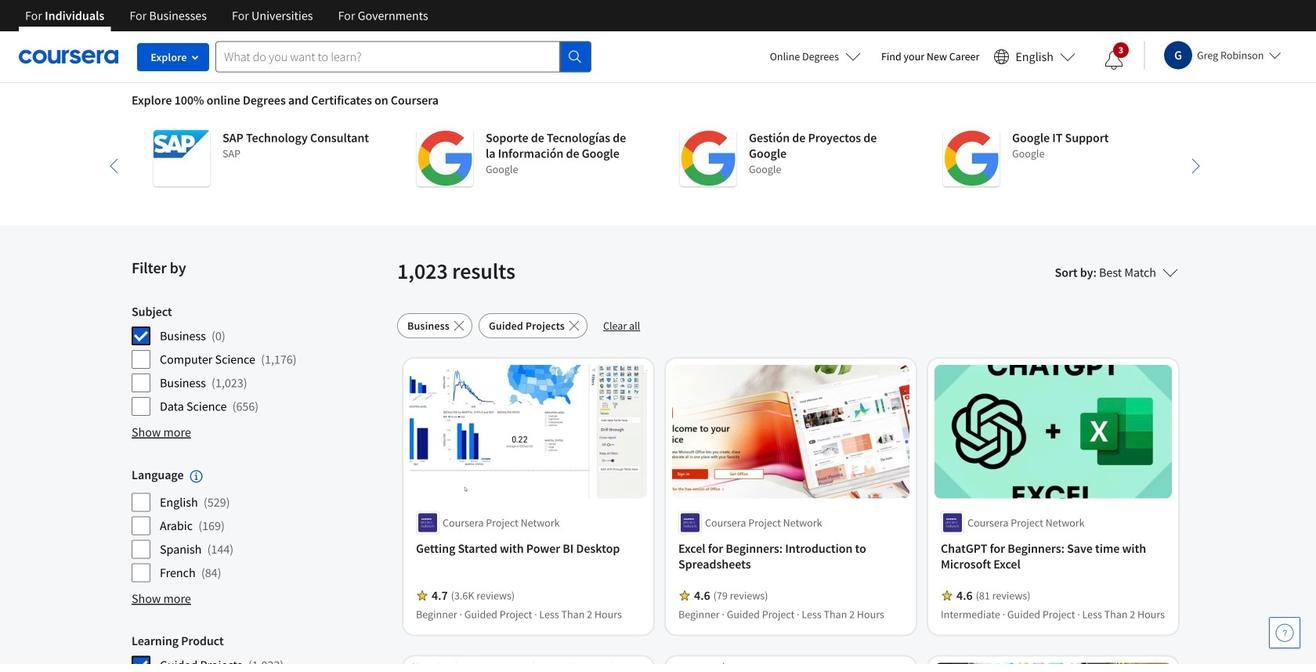 Task type: locate. For each thing, give the bounding box(es) containing it.
1 vertical spatial group
[[132, 467, 388, 583]]

0 horizontal spatial google image
[[417, 130, 473, 187]]

3 group from the top
[[132, 634, 388, 665]]

information about this filter group image
[[190, 470, 203, 483]]

2 google image from the left
[[680, 130, 737, 187]]

group
[[132, 304, 388, 417], [132, 467, 388, 583], [132, 634, 388, 665]]

google image
[[417, 130, 473, 187], [680, 130, 737, 187], [944, 130, 1000, 187]]

What do you want to learn? text field
[[216, 41, 560, 73]]

1 horizontal spatial google image
[[680, 130, 737, 187]]

banner navigation
[[13, 0, 441, 31]]

2 vertical spatial group
[[132, 634, 388, 665]]

2 horizontal spatial google image
[[944, 130, 1000, 187]]

help center image
[[1276, 624, 1295, 643]]

None search field
[[216, 41, 592, 73]]

0 vertical spatial group
[[132, 304, 388, 417]]



Task type: vqa. For each thing, say whether or not it's contained in the screenshot.
first Google image from left
yes



Task type: describe. For each thing, give the bounding box(es) containing it.
sap image
[[154, 130, 210, 187]]

coursera image
[[19, 44, 118, 69]]

2 group from the top
[[132, 467, 388, 583]]

1 group from the top
[[132, 304, 388, 417]]

1 google image from the left
[[417, 130, 473, 187]]

3 google image from the left
[[944, 130, 1000, 187]]



